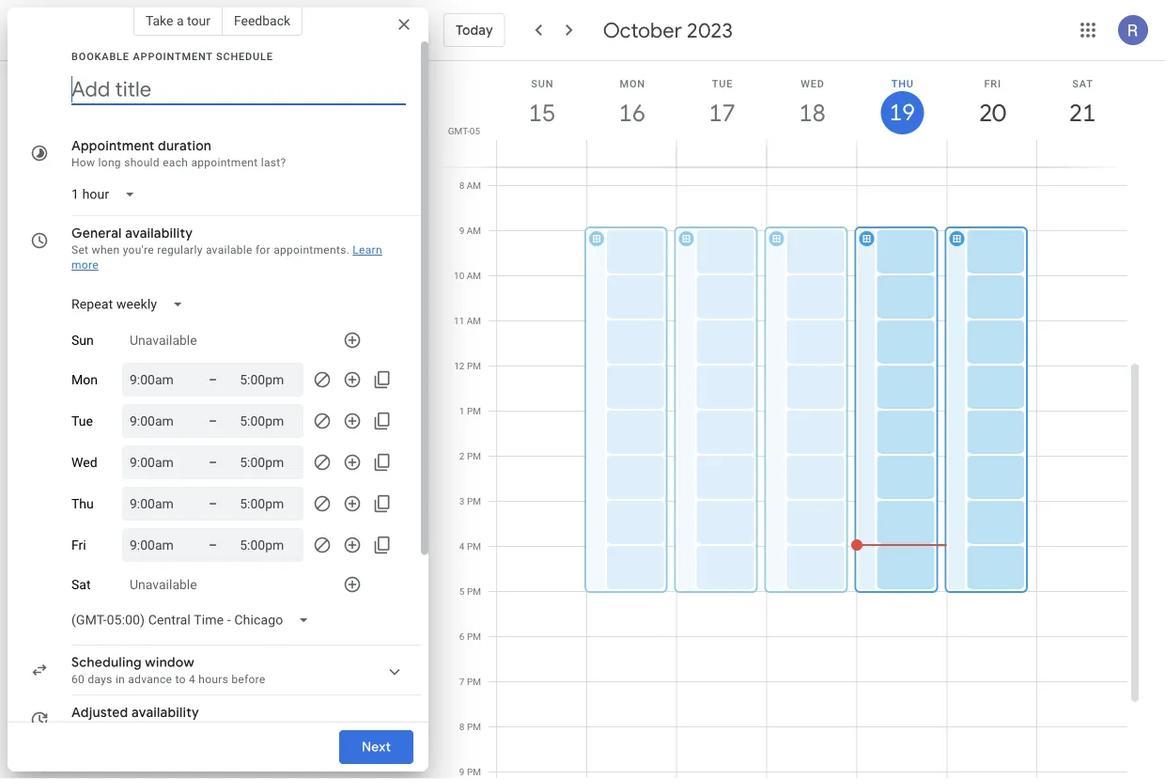 Task type: vqa. For each thing, say whether or not it's contained in the screenshot.


Task type: describe. For each thing, give the bounding box(es) containing it.
1 pm
[[460, 406, 481, 417]]

schedule
[[216, 50, 273, 62]]

friday, october 20 element
[[971, 91, 1015, 134]]

mon for mon 16
[[620, 78, 646, 89]]

sunday, october 15 element
[[521, 91, 564, 134]]

adjusted availability indicate times you're available for specific dates
[[71, 704, 326, 736]]

End time on Fridays text field
[[240, 534, 296, 557]]

End time on Thursdays text field
[[240, 493, 296, 515]]

2 pm
[[460, 451, 481, 462]]

days
[[88, 673, 112, 686]]

pm for 3 pm
[[467, 496, 481, 507]]

20 column header
[[947, 61, 1038, 167]]

mon 16
[[618, 78, 646, 128]]

pm for 6 pm
[[467, 631, 481, 643]]

next button
[[339, 725, 414, 770]]

appointment
[[133, 50, 213, 62]]

fri for fri 20
[[985, 78, 1002, 89]]

tue 17
[[708, 78, 735, 128]]

21
[[1068, 97, 1095, 128]]

wed 18
[[798, 78, 825, 128]]

am for 9 am
[[467, 225, 481, 236]]

10 am
[[454, 270, 481, 282]]

tuesday, october 17 element
[[701, 91, 744, 134]]

15
[[528, 97, 555, 128]]

Start time on Thursdays text field
[[130, 493, 186, 515]]

set
[[71, 244, 89, 257]]

saturday, october 21 element
[[1062, 91, 1105, 134]]

pm for 1 pm
[[467, 406, 481, 417]]

2
[[460, 451, 465, 462]]

times
[[117, 723, 146, 736]]

11
[[454, 315, 465, 327]]

general availability
[[71, 225, 193, 242]]

appointment duration how long should each appointment last?
[[71, 137, 286, 169]]

duration
[[158, 137, 212, 154]]

15 column header
[[496, 61, 587, 167]]

16
[[618, 97, 645, 128]]

today
[[456, 22, 493, 39]]

8 am
[[459, 180, 481, 191]]

Start time on Fridays text field
[[130, 534, 186, 557]]

3 pm
[[460, 496, 481, 507]]

last?
[[261, 156, 286, 169]]

05
[[470, 125, 480, 136]]

thu for thu 19
[[892, 78, 915, 89]]

scheduling window 60 days in advance to 4 hours before
[[71, 654, 266, 686]]

sun for sun 15
[[531, 78, 554, 89]]

End time on Tuesdays text field
[[240, 410, 296, 432]]

dates
[[296, 723, 326, 736]]

60
[[71, 673, 85, 686]]

advance
[[128, 673, 172, 686]]

october 2023
[[603, 17, 733, 43]]

learn more
[[71, 244, 383, 272]]

when
[[92, 244, 120, 257]]

fri 20
[[978, 78, 1005, 128]]

8 for 8 am
[[459, 180, 465, 191]]

Start time on Mondays text field
[[130, 369, 186, 391]]

appointment
[[191, 156, 258, 169]]

pm for 5 pm
[[467, 586, 481, 597]]

how
[[71, 156, 95, 169]]

availability for adjusted
[[132, 704, 199, 721]]

to
[[175, 673, 186, 686]]

pm for 2 pm
[[467, 451, 481, 462]]

7 pm
[[460, 676, 481, 688]]

18
[[798, 97, 825, 128]]

today button
[[444, 8, 506, 53]]

for inside adjusted availability indicate times you're available for specific dates
[[234, 723, 249, 736]]

tour
[[187, 13, 210, 28]]

tue for tue
[[71, 413, 93, 429]]

20
[[978, 97, 1005, 128]]

5
[[460, 586, 465, 597]]

4 inside scheduling window 60 days in advance to 4 hours before
[[189, 673, 196, 686]]

9 am
[[459, 225, 481, 236]]

feedback button
[[223, 6, 303, 36]]

bookable appointment schedule
[[71, 50, 273, 62]]

wed for wed
[[71, 455, 97, 470]]

pm for 7 pm
[[467, 676, 481, 688]]

– for fri
[[209, 537, 217, 553]]

grid containing 15
[[436, 61, 1143, 779]]

take
[[146, 13, 173, 28]]

in
[[116, 673, 125, 686]]

18 column header
[[767, 61, 858, 167]]

21 column header
[[1037, 61, 1128, 167]]

19 column header
[[857, 61, 948, 167]]

End time on Wednesdays text field
[[240, 451, 296, 474]]

a
[[177, 13, 184, 28]]

6 pm
[[460, 631, 481, 643]]

8 pm
[[460, 722, 481, 733]]

fri for fri
[[71, 538, 86, 553]]

10
[[454, 270, 465, 282]]

mon for mon
[[71, 372, 98, 388]]

window
[[145, 654, 194, 671]]

6
[[460, 631, 465, 643]]

appointments.
[[274, 244, 350, 257]]

am for 8 am
[[467, 180, 481, 191]]

– for mon
[[209, 372, 217, 387]]

feedback
[[234, 13, 291, 28]]

specific
[[252, 723, 293, 736]]

pm for 8 pm
[[467, 722, 481, 733]]



Task type: locate. For each thing, give the bounding box(es) containing it.
1 horizontal spatial tue
[[712, 78, 734, 89]]

for left specific
[[234, 723, 249, 736]]

tue up tuesday, october 17 'element' in the right of the page
[[712, 78, 734, 89]]

1 vertical spatial tue
[[71, 413, 93, 429]]

0 vertical spatial you're
[[123, 244, 154, 257]]

availability up 'regularly'
[[125, 225, 193, 242]]

sat up scheduling
[[71, 577, 91, 593]]

2 pm from the top
[[467, 406, 481, 417]]

0 vertical spatial wed
[[801, 78, 825, 89]]

wed up wednesday, october 18 element
[[801, 78, 825, 89]]

0 horizontal spatial tue
[[71, 413, 93, 429]]

sun 15
[[528, 78, 555, 128]]

0 vertical spatial sat
[[1073, 78, 1094, 89]]

sat for sat 21
[[1073, 78, 1094, 89]]

2023
[[687, 17, 733, 43]]

thu inside the "thu 19"
[[892, 78, 915, 89]]

1 horizontal spatial thu
[[892, 78, 915, 89]]

– right start time on tuesdays text box
[[209, 413, 217, 429]]

4 up 5
[[460, 541, 465, 552]]

1 vertical spatial mon
[[71, 372, 98, 388]]

fri
[[985, 78, 1002, 89], [71, 538, 86, 553]]

16 column header
[[587, 61, 678, 167]]

– right start time on thursdays text box
[[209, 496, 217, 511]]

17
[[708, 97, 735, 128]]

0 horizontal spatial mon
[[71, 372, 98, 388]]

1 vertical spatial sun
[[71, 333, 94, 348]]

12
[[454, 361, 465, 372]]

learn
[[353, 244, 383, 257]]

fri left "start time on fridays" text box
[[71, 538, 86, 553]]

regularly
[[157, 244, 203, 257]]

more
[[71, 259, 99, 272]]

sun inside sun 15
[[531, 78, 554, 89]]

7
[[460, 676, 465, 688]]

–
[[209, 372, 217, 387], [209, 413, 217, 429], [209, 455, 217, 470], [209, 496, 217, 511], [209, 537, 217, 553]]

sun
[[531, 78, 554, 89], [71, 333, 94, 348]]

1 unavailable from the top
[[130, 333, 197, 348]]

1 vertical spatial available
[[184, 723, 231, 736]]

bookable
[[71, 50, 130, 62]]

– left end time on fridays text field
[[209, 537, 217, 553]]

0 vertical spatial tue
[[712, 78, 734, 89]]

pm down the 8 pm
[[467, 767, 481, 778]]

for
[[256, 244, 271, 257], [234, 723, 249, 736]]

8
[[459, 180, 465, 191], [460, 722, 465, 733]]

8 up 9 am
[[459, 180, 465, 191]]

set when you're regularly available for appointments.
[[71, 244, 350, 257]]

2 8 from the top
[[460, 722, 465, 733]]

1 9 from the top
[[459, 225, 465, 236]]

– right the start time on wednesdays text field
[[209, 455, 217, 470]]

4 am from the top
[[467, 315, 481, 327]]

3 – from the top
[[209, 455, 217, 470]]

1 horizontal spatial fri
[[985, 78, 1002, 89]]

am for 11 am
[[467, 315, 481, 327]]

1 am from the top
[[467, 180, 481, 191]]

hours
[[199, 673, 229, 686]]

1 pm from the top
[[467, 361, 481, 372]]

3 am from the top
[[467, 270, 481, 282]]

thu
[[892, 78, 915, 89], [71, 496, 94, 512]]

5 pm from the top
[[467, 541, 481, 552]]

0 horizontal spatial sat
[[71, 577, 91, 593]]

0 vertical spatial for
[[256, 244, 271, 257]]

8 for 8 pm
[[460, 722, 465, 733]]

for left appointments.
[[256, 244, 271, 257]]

am
[[467, 180, 481, 191], [467, 225, 481, 236], [467, 270, 481, 282], [467, 315, 481, 327]]

3 pm from the top
[[467, 451, 481, 462]]

you're
[[123, 244, 154, 257], [149, 723, 181, 736]]

9 down the 8 pm
[[460, 767, 465, 778]]

wednesday, october 18 element
[[791, 91, 834, 134]]

– for thu
[[209, 496, 217, 511]]

pm up 5 pm
[[467, 541, 481, 552]]

unavailable
[[130, 333, 197, 348], [130, 577, 197, 593]]

17 column header
[[677, 61, 768, 167]]

learn more link
[[71, 244, 383, 272]]

0 vertical spatial availability
[[125, 225, 193, 242]]

sat inside sat 21
[[1073, 78, 1094, 89]]

take a tour
[[146, 13, 210, 28]]

pm for 12 pm
[[467, 361, 481, 372]]

– for tue
[[209, 413, 217, 429]]

am down 8 am
[[467, 225, 481, 236]]

am right 10
[[467, 270, 481, 282]]

sat up saturday, october 21 element
[[1073, 78, 1094, 89]]

pm right 7
[[467, 676, 481, 688]]

available down hours
[[184, 723, 231, 736]]

4 – from the top
[[209, 496, 217, 511]]

gmt-
[[448, 125, 470, 136]]

None field
[[64, 178, 151, 212], [64, 288, 199, 322], [64, 604, 325, 637], [64, 178, 151, 212], [64, 288, 199, 322], [64, 604, 325, 637]]

Start time on Tuesdays text field
[[130, 410, 186, 432]]

wed left the start time on wednesdays text field
[[71, 455, 97, 470]]

1 vertical spatial 8
[[460, 722, 465, 733]]

0 vertical spatial 8
[[459, 180, 465, 191]]

4
[[460, 541, 465, 552], [189, 673, 196, 686]]

monday, october 16 element
[[611, 91, 654, 134]]

pm right 1
[[467, 406, 481, 417]]

you're right times at the left bottom
[[149, 723, 181, 736]]

mon
[[620, 78, 646, 89], [71, 372, 98, 388]]

thu left start time on thursdays text box
[[71, 496, 94, 512]]

am for 10 am
[[467, 270, 481, 282]]

9 for 9 am
[[459, 225, 465, 236]]

– for wed
[[209, 455, 217, 470]]

fri up friday, october 20 element
[[985, 78, 1002, 89]]

thu up 19
[[892, 78, 915, 89]]

0 vertical spatial 9
[[459, 225, 465, 236]]

1
[[460, 406, 465, 417]]

gmt-05
[[448, 125, 480, 136]]

Start time on Wednesdays text field
[[130, 451, 186, 474]]

1 vertical spatial sat
[[71, 577, 91, 593]]

grid
[[436, 61, 1143, 779]]

available inside adjusted availability indicate times you're available for specific dates
[[184, 723, 231, 736]]

thursday, october 19, today element
[[881, 91, 925, 134]]

5 pm
[[460, 586, 481, 597]]

0 horizontal spatial for
[[234, 723, 249, 736]]

4 pm
[[460, 541, 481, 552]]

0 horizontal spatial thu
[[71, 496, 94, 512]]

7 pm from the top
[[467, 631, 481, 643]]

next
[[362, 739, 391, 756]]

fri inside fri 20
[[985, 78, 1002, 89]]

available right 'regularly'
[[206, 244, 253, 257]]

0 horizontal spatial wed
[[71, 455, 97, 470]]

1 vertical spatial for
[[234, 723, 249, 736]]

mon left the start time on mondays text field
[[71, 372, 98, 388]]

take a tour button
[[133, 6, 223, 36]]

availability inside adjusted availability indicate times you're available for specific dates
[[132, 704, 199, 721]]

wed inside "wed 18"
[[801, 78, 825, 89]]

availability down to
[[132, 704, 199, 721]]

tue for tue 17
[[712, 78, 734, 89]]

pm right 5
[[467, 586, 481, 597]]

End time on Mondays text field
[[240, 369, 296, 391]]

thu 19
[[889, 78, 915, 127]]

0 vertical spatial available
[[206, 244, 253, 257]]

5 – from the top
[[209, 537, 217, 553]]

each
[[163, 156, 188, 169]]

1 horizontal spatial wed
[[801, 78, 825, 89]]

october
[[603, 17, 683, 43]]

general
[[71, 225, 122, 242]]

am up 9 am
[[467, 180, 481, 191]]

1 horizontal spatial sun
[[531, 78, 554, 89]]

9
[[459, 225, 465, 236], [460, 767, 465, 778]]

1 vertical spatial thu
[[71, 496, 94, 512]]

sun up sunday, october 15 element
[[531, 78, 554, 89]]

pm right 6
[[467, 631, 481, 643]]

sat 21
[[1068, 78, 1095, 128]]

appointment
[[71, 137, 155, 154]]

wed for wed 18
[[801, 78, 825, 89]]

am right 11
[[467, 315, 481, 327]]

9 for 9 pm
[[460, 767, 465, 778]]

unavailable down "start time on fridays" text box
[[130, 577, 197, 593]]

2 – from the top
[[209, 413, 217, 429]]

1 – from the top
[[209, 372, 217, 387]]

1 horizontal spatial mon
[[620, 78, 646, 89]]

tue inside tue 17
[[712, 78, 734, 89]]

you're inside adjusted availability indicate times you're available for specific dates
[[149, 723, 181, 736]]

availability for general
[[125, 225, 193, 242]]

sat for sat
[[71, 577, 91, 593]]

11 am
[[454, 315, 481, 327]]

1 vertical spatial unavailable
[[130, 577, 197, 593]]

1 vertical spatial wed
[[71, 455, 97, 470]]

tue left start time on tuesdays text box
[[71, 413, 93, 429]]

12 pm
[[454, 361, 481, 372]]

unavailable up the start time on mondays text field
[[130, 333, 197, 348]]

1 horizontal spatial 4
[[460, 541, 465, 552]]

4 pm from the top
[[467, 496, 481, 507]]

adjusted
[[71, 704, 128, 721]]

9 pm from the top
[[467, 722, 481, 733]]

unavailable for sat
[[130, 577, 197, 593]]

tue
[[712, 78, 734, 89], [71, 413, 93, 429]]

9 up 10
[[459, 225, 465, 236]]

8 pm from the top
[[467, 676, 481, 688]]

– right the start time on mondays text field
[[209, 372, 217, 387]]

mon up monday, october 16 element
[[620, 78, 646, 89]]

9 pm
[[460, 767, 481, 778]]

pm right 3 at the left bottom
[[467, 496, 481, 507]]

0 vertical spatial thu
[[892, 78, 915, 89]]

10 pm from the top
[[467, 767, 481, 778]]

pm for 9 pm
[[467, 767, 481, 778]]

1 vertical spatial fri
[[71, 538, 86, 553]]

sun down more
[[71, 333, 94, 348]]

0 horizontal spatial fri
[[71, 538, 86, 553]]

1 vertical spatial you're
[[149, 723, 181, 736]]

sun for sun
[[71, 333, 94, 348]]

1 vertical spatial 9
[[460, 767, 465, 778]]

0 vertical spatial 4
[[460, 541, 465, 552]]

Add title text field
[[71, 75, 406, 103]]

3
[[460, 496, 465, 507]]

1 8 from the top
[[459, 180, 465, 191]]

0 horizontal spatial sun
[[71, 333, 94, 348]]

thu for thu
[[71, 496, 94, 512]]

6 pm from the top
[[467, 586, 481, 597]]

wed
[[801, 78, 825, 89], [71, 455, 97, 470]]

1 horizontal spatial sat
[[1073, 78, 1094, 89]]

mon inside the "mon 16"
[[620, 78, 646, 89]]

1 vertical spatial availability
[[132, 704, 199, 721]]

1 vertical spatial 4
[[189, 673, 196, 686]]

1 horizontal spatial for
[[256, 244, 271, 257]]

sat
[[1073, 78, 1094, 89], [71, 577, 91, 593]]

before
[[232, 673, 266, 686]]

indicate
[[71, 723, 114, 736]]

pm down the '7 pm'
[[467, 722, 481, 733]]

unavailable for sun
[[130, 333, 197, 348]]

scheduling
[[71, 654, 142, 671]]

0 vertical spatial unavailable
[[130, 333, 197, 348]]

0 vertical spatial mon
[[620, 78, 646, 89]]

pm right the 2
[[467, 451, 481, 462]]

4 right to
[[189, 673, 196, 686]]

2 unavailable from the top
[[130, 577, 197, 593]]

2 am from the top
[[467, 225, 481, 236]]

0 horizontal spatial 4
[[189, 673, 196, 686]]

pm for 4 pm
[[467, 541, 481, 552]]

you're down general availability
[[123, 244, 154, 257]]

8 down 7
[[460, 722, 465, 733]]

0 vertical spatial sun
[[531, 78, 554, 89]]

long
[[98, 156, 121, 169]]

2 9 from the top
[[460, 767, 465, 778]]

should
[[124, 156, 160, 169]]

0 vertical spatial fri
[[985, 78, 1002, 89]]

19
[[889, 98, 915, 127]]

pm right 12
[[467, 361, 481, 372]]



